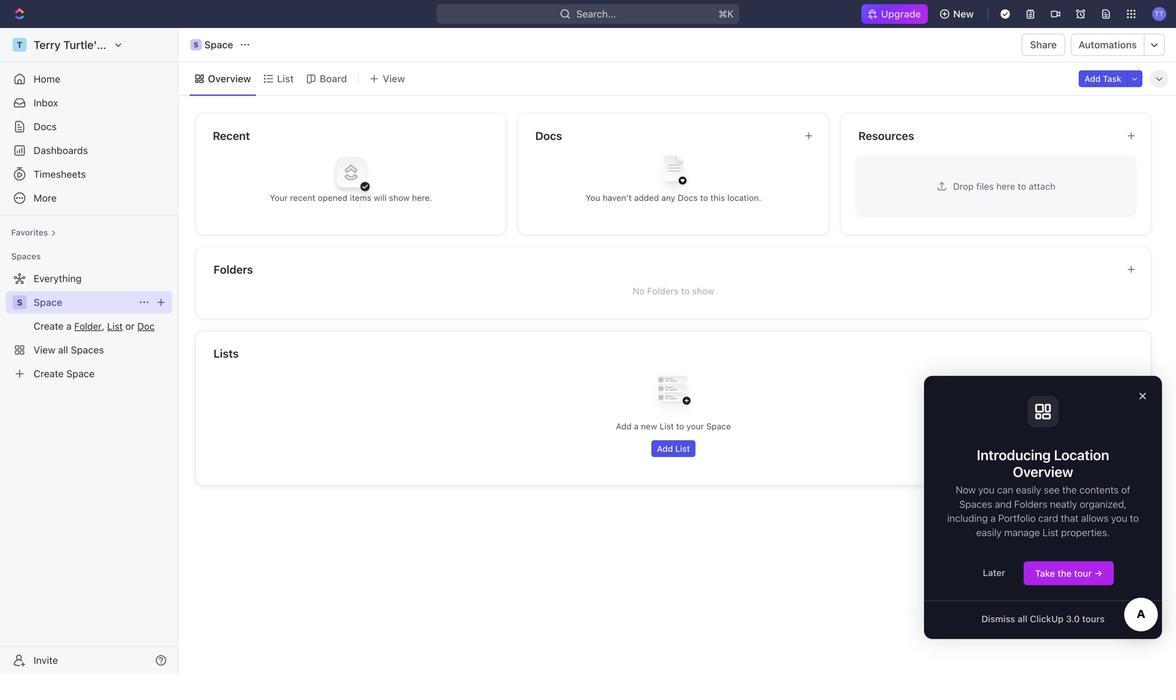 Task type: locate. For each thing, give the bounding box(es) containing it.
the up neatly
[[1063, 484, 1077, 496]]

0 horizontal spatial a
[[66, 320, 72, 332]]

all
[[58, 344, 68, 356], [1018, 614, 1028, 624]]

spaces inside introducing location overview now you can easily see the contents of spaces and folders neatly organized, including a portfolio card that allows you to easily manage list properties.
[[960, 498, 993, 510]]

0 vertical spatial add
[[1085, 74, 1101, 84]]

view all spaces link
[[6, 339, 169, 361]]

t
[[17, 40, 22, 50]]

add left task
[[1085, 74, 1101, 84]]

take
[[1035, 568, 1055, 579]]

to right the 'here'
[[1018, 181, 1027, 192]]

create space
[[34, 368, 95, 380]]

1 vertical spatial easily
[[977, 527, 1002, 538]]

sidebar navigation
[[0, 28, 181, 674]]

to left your
[[676, 422, 684, 431]]

drop
[[953, 181, 974, 192]]

add down the 'add a new list to your space'
[[657, 444, 673, 454]]

dismiss all clickup 3.0 tours
[[982, 614, 1105, 624]]

list inside create a folder , list or doc
[[107, 321, 123, 332]]

spaces down favorites
[[11, 251, 41, 261]]

invite
[[34, 655, 58, 666]]

0 vertical spatial all
[[58, 344, 68, 356]]

add task
[[1085, 74, 1122, 84]]

list down card in the right bottom of the page
[[1043, 527, 1059, 538]]

neatly
[[1050, 498, 1077, 510]]

2 vertical spatial spaces
[[960, 498, 993, 510]]

no
[[633, 286, 645, 296]]

1 vertical spatial spaces
[[71, 344, 104, 356]]

show down "folders" button on the top of page
[[692, 286, 714, 296]]

s left "space" link
[[17, 298, 22, 307]]

a left folder button
[[66, 320, 72, 332]]

1 vertical spatial view
[[34, 344, 55, 356]]

1 vertical spatial a
[[634, 422, 639, 431]]

0 horizontal spatial easily
[[977, 527, 1002, 538]]

2 horizontal spatial a
[[991, 513, 996, 524]]

added
[[634, 193, 659, 203]]

list right ,
[[107, 321, 123, 332]]

tree containing everything
[[6, 267, 172, 385]]

1 horizontal spatial view
[[383, 73, 405, 84]]

view right board
[[383, 73, 405, 84]]

view up create space
[[34, 344, 55, 356]]

0 vertical spatial folders
[[214, 263, 253, 276]]

1 horizontal spatial you
[[1112, 513, 1128, 524]]

this
[[711, 193, 725, 203]]

spaces
[[11, 251, 41, 261], [71, 344, 104, 356], [960, 498, 993, 510]]

1 vertical spatial s
[[17, 298, 22, 307]]

1 vertical spatial all
[[1018, 614, 1028, 624]]

no recent items image
[[323, 145, 379, 201]]

list
[[277, 73, 294, 84], [107, 321, 123, 332], [660, 422, 674, 431], [675, 444, 690, 454], [1043, 527, 1059, 538]]

all left clickup
[[1018, 614, 1028, 624]]

add for add list
[[657, 444, 673, 454]]

0 horizontal spatial s
[[17, 298, 22, 307]]

attach
[[1029, 181, 1056, 192]]

3.0
[[1066, 614, 1080, 624]]

add inside button
[[1085, 74, 1101, 84]]

a left new
[[634, 422, 639, 431]]

all for dismiss
[[1018, 614, 1028, 624]]

list down the 'add a new list to your space'
[[675, 444, 690, 454]]

view inside view all spaces link
[[34, 344, 55, 356]]

space, , element right 'wormspace'
[[190, 39, 202, 50]]

you
[[586, 193, 600, 203]]

new
[[953, 8, 974, 20]]

see
[[1044, 484, 1060, 496]]

docs
[[34, 121, 57, 132], [535, 129, 562, 142], [678, 193, 698, 203]]

share button
[[1022, 34, 1066, 56]]

timesheets
[[34, 168, 86, 180]]

lists button
[[213, 345, 1135, 362]]

0 vertical spatial the
[[1063, 484, 1077, 496]]

no most used docs image
[[646, 145, 702, 201]]

home link
[[6, 68, 172, 90]]

add
[[1085, 74, 1101, 84], [616, 422, 632, 431], [657, 444, 673, 454]]

1 create from the top
[[34, 320, 64, 332]]

later
[[983, 568, 1006, 578]]

favorites
[[11, 228, 48, 237]]

add inside button
[[657, 444, 673, 454]]

more
[[34, 192, 57, 204]]

doc button
[[137, 321, 155, 332]]

add left new
[[616, 422, 632, 431]]

later button
[[972, 561, 1017, 585]]

2 vertical spatial add
[[657, 444, 673, 454]]

1 horizontal spatial add
[[657, 444, 673, 454]]

1 vertical spatial folders
[[647, 286, 679, 296]]

all inside dismiss all clickup 3.0 tours button
[[1018, 614, 1028, 624]]

space link
[[34, 291, 133, 314]]

0 horizontal spatial view
[[34, 344, 55, 356]]

1 vertical spatial you
[[1112, 513, 1128, 524]]

new
[[641, 422, 657, 431]]

0 horizontal spatial overview
[[208, 73, 251, 84]]

0 vertical spatial overview
[[208, 73, 251, 84]]

you left can
[[979, 484, 995, 496]]

×
[[1139, 387, 1147, 403]]

tree
[[6, 267, 172, 385]]

0 horizontal spatial you
[[979, 484, 995, 496]]

create up view all spaces
[[34, 320, 64, 332]]

create down view all spaces
[[34, 368, 64, 380]]

to inside introducing location overview now you can easily see the contents of spaces and folders neatly organized, including a portfolio card that allows you to easily manage list properties.
[[1130, 513, 1139, 524]]

the left the tour
[[1058, 568, 1072, 579]]

all up create space
[[58, 344, 68, 356]]

list right new
[[660, 422, 674, 431]]

that
[[1061, 513, 1079, 524]]

0 vertical spatial spaces
[[11, 251, 41, 261]]

turtle's
[[63, 38, 103, 51]]

folder button
[[74, 321, 102, 332]]

location.
[[728, 193, 761, 203]]

1 vertical spatial show
[[692, 286, 714, 296]]

introducing location overview now you can easily see the contents of spaces and folders neatly organized, including a portfolio card that allows you to easily manage list properties.
[[947, 447, 1142, 538]]

to down "folders" button on the top of page
[[681, 286, 690, 296]]

1 horizontal spatial a
[[634, 422, 639, 431]]

all inside view all spaces link
[[58, 344, 68, 356]]

1 vertical spatial overview
[[1013, 464, 1074, 480]]

add list button
[[651, 440, 696, 457]]

your
[[687, 422, 704, 431]]

the inside take the tour → button
[[1058, 568, 1072, 579]]

you
[[979, 484, 995, 496], [1112, 513, 1128, 524]]

you down the organized,
[[1112, 513, 1128, 524]]

view button
[[365, 62, 482, 95]]

0 horizontal spatial add
[[616, 422, 632, 431]]

a for create
[[66, 320, 72, 332]]

0 vertical spatial space, , element
[[190, 39, 202, 50]]

1 horizontal spatial s
[[194, 41, 198, 49]]

2 vertical spatial a
[[991, 513, 996, 524]]

0 vertical spatial view
[[383, 73, 405, 84]]

everything
[[34, 273, 82, 284]]

list button
[[107, 321, 123, 332]]

0 horizontal spatial folders
[[214, 263, 253, 276]]

to down of
[[1130, 513, 1139, 524]]

home
[[34, 73, 60, 85]]

0 vertical spatial s
[[194, 41, 198, 49]]

tours
[[1083, 614, 1105, 624]]

list left board link
[[277, 73, 294, 84]]

and
[[995, 498, 1012, 510]]

board link
[[317, 69, 347, 89]]

spaces down folder
[[71, 344, 104, 356]]

view for view
[[383, 73, 405, 84]]

2 create from the top
[[34, 368, 64, 380]]

add a new list to your space
[[616, 422, 731, 431]]

2 horizontal spatial spaces
[[960, 498, 993, 510]]

view inside view button
[[383, 73, 405, 84]]

overview down "s space"
[[208, 73, 251, 84]]

1 vertical spatial space, , element
[[13, 296, 27, 310]]

2 vertical spatial folders
[[1015, 498, 1048, 510]]

organized,
[[1080, 498, 1127, 510]]

s right 'wormspace'
[[194, 41, 198, 49]]

1 vertical spatial add
[[616, 422, 632, 431]]

to left this
[[700, 193, 708, 203]]

add list
[[657, 444, 690, 454]]

the
[[1063, 484, 1077, 496], [1058, 568, 1072, 579]]

1 vertical spatial the
[[1058, 568, 1072, 579]]

easily left see
[[1016, 484, 1042, 496]]

easily down including
[[977, 527, 1002, 538]]

0 vertical spatial easily
[[1016, 484, 1042, 496]]

s inside "s space"
[[194, 41, 198, 49]]

overview up see
[[1013, 464, 1074, 480]]

folders
[[214, 263, 253, 276], [647, 286, 679, 296], [1015, 498, 1048, 510]]

× button
[[1139, 387, 1147, 403]]

folders inside introducing location overview now you can easily see the contents of spaces and folders neatly organized, including a portfolio card that allows you to easily manage list properties.
[[1015, 498, 1048, 510]]

spaces up including
[[960, 498, 993, 510]]

any
[[662, 193, 675, 203]]

1 vertical spatial create
[[34, 368, 64, 380]]

space
[[204, 39, 233, 50], [34, 297, 62, 308], [66, 368, 95, 380], [707, 422, 731, 431]]

introducing location overview navigation
[[924, 376, 1176, 639]]

no lists icon. image
[[646, 365, 702, 421]]

s inside navigation
[[17, 298, 22, 307]]

create
[[34, 320, 64, 332], [34, 368, 64, 380]]

space, , element left "space" link
[[13, 296, 27, 310]]

wormspace
[[106, 38, 167, 51]]

show right the will
[[389, 193, 410, 203]]

1 horizontal spatial overview
[[1013, 464, 1074, 480]]

0 horizontal spatial all
[[58, 344, 68, 356]]

0 vertical spatial show
[[389, 193, 410, 203]]

0 vertical spatial create
[[34, 320, 64, 332]]

a down the and
[[991, 513, 996, 524]]

list link
[[274, 69, 294, 89]]

s
[[194, 41, 198, 49], [17, 298, 22, 307]]

doc
[[137, 321, 155, 332]]

all for view
[[58, 344, 68, 356]]

including
[[947, 513, 988, 524]]

recent
[[290, 193, 315, 203]]

create for create a folder , list or doc
[[34, 320, 64, 332]]

2 horizontal spatial add
[[1085, 74, 1101, 84]]

you haven't added any docs to this location.
[[586, 193, 761, 203]]

now
[[956, 484, 976, 496]]

0 horizontal spatial docs
[[34, 121, 57, 132]]

2 horizontal spatial folders
[[1015, 498, 1048, 510]]

share
[[1030, 39, 1057, 50]]

space, , element
[[190, 39, 202, 50], [13, 296, 27, 310]]

card
[[1039, 513, 1059, 524]]

0 vertical spatial a
[[66, 320, 72, 332]]

1 horizontal spatial all
[[1018, 614, 1028, 624]]



Task type: describe. For each thing, give the bounding box(es) containing it.
drop files here to attach
[[953, 181, 1056, 192]]

list inside list link
[[277, 73, 294, 84]]

s for s
[[17, 298, 22, 307]]

view button
[[365, 69, 410, 89]]

dismiss all clickup 3.0 tours button
[[971, 607, 1116, 631]]

terry turtle's wormspace, , element
[[13, 38, 27, 52]]

take the tour →
[[1035, 568, 1103, 579]]

recent
[[213, 129, 250, 142]]

properties.
[[1061, 527, 1110, 538]]

tt button
[[1148, 3, 1171, 25]]

add task button
[[1079, 70, 1127, 87]]

contents
[[1080, 484, 1119, 496]]

space down the 'everything'
[[34, 297, 62, 308]]

0 horizontal spatial space, , element
[[13, 296, 27, 310]]

docs link
[[6, 116, 172, 138]]

upgrade
[[881, 8, 921, 20]]

will
[[374, 193, 387, 203]]

can
[[997, 484, 1014, 496]]

⌘k
[[719, 8, 734, 20]]

automations button
[[1072, 34, 1144, 55]]

the inside introducing location overview now you can easily see the contents of spaces and folders neatly organized, including a portfolio card that allows you to easily manage list properties.
[[1063, 484, 1077, 496]]

1 horizontal spatial show
[[692, 286, 714, 296]]

0 vertical spatial you
[[979, 484, 995, 496]]

s space
[[194, 39, 233, 50]]

here
[[997, 181, 1016, 192]]

→
[[1095, 568, 1103, 579]]

inbox link
[[6, 92, 172, 114]]

clickup
[[1030, 614, 1064, 624]]

1 horizontal spatial folders
[[647, 286, 679, 296]]

view for view all spaces
[[34, 344, 55, 356]]

tour
[[1074, 568, 1092, 579]]

your
[[270, 193, 288, 203]]

location
[[1054, 447, 1110, 463]]

folder
[[74, 321, 102, 332]]

no folders to show
[[633, 286, 714, 296]]

more button
[[6, 187, 172, 209]]

take the tour → button
[[1024, 561, 1115, 586]]

a for add
[[634, 422, 639, 431]]

1 horizontal spatial spaces
[[71, 344, 104, 356]]

everything link
[[6, 267, 169, 290]]

items
[[350, 193, 372, 203]]

create a folder , list or doc
[[34, 320, 155, 332]]

1 horizontal spatial docs
[[535, 129, 562, 142]]

dashboards
[[34, 145, 88, 156]]

lists
[[214, 347, 239, 360]]

list inside introducing location overview now you can easily see the contents of spaces and folders neatly organized, including a portfolio card that allows you to easily manage list properties.
[[1043, 527, 1059, 538]]

or
[[125, 320, 135, 332]]

overview link
[[205, 69, 251, 89]]

overview inside introducing location overview now you can easily see the contents of spaces and folders neatly organized, including a portfolio card that allows you to easily manage list properties.
[[1013, 464, 1074, 480]]

1 horizontal spatial easily
[[1016, 484, 1042, 496]]

haven't
[[603, 193, 632, 203]]

0 horizontal spatial spaces
[[11, 251, 41, 261]]

here.
[[412, 193, 432, 203]]

dismiss
[[982, 614, 1015, 624]]

list inside add list button
[[675, 444, 690, 454]]

tree inside sidebar navigation
[[6, 267, 172, 385]]

tt
[[1155, 10, 1164, 18]]

allows
[[1081, 513, 1109, 524]]

new button
[[934, 3, 982, 25]]

terry
[[34, 38, 61, 51]]

s for s space
[[194, 41, 198, 49]]

portfolio
[[999, 513, 1036, 524]]

your recent opened items will show here.
[[270, 193, 432, 203]]

folders button
[[213, 261, 1115, 278]]

space right your
[[707, 422, 731, 431]]

terry turtle's wormspace
[[34, 38, 167, 51]]

favorites button
[[6, 224, 62, 241]]

manage
[[1004, 527, 1040, 538]]

add for add task
[[1085, 74, 1101, 84]]

space down view all spaces link
[[66, 368, 95, 380]]

0 horizontal spatial show
[[389, 193, 410, 203]]

folders inside button
[[214, 263, 253, 276]]

a inside introducing location overview now you can easily see the contents of spaces and folders neatly organized, including a portfolio card that allows you to easily manage list properties.
[[991, 513, 996, 524]]

introducing
[[977, 447, 1051, 463]]

create for create space
[[34, 368, 64, 380]]

of
[[1122, 484, 1131, 496]]

1 horizontal spatial space, , element
[[190, 39, 202, 50]]

timesheets link
[[6, 163, 172, 186]]

view all spaces
[[34, 344, 104, 356]]

inbox
[[34, 97, 58, 109]]

search...
[[577, 8, 617, 20]]

docs inside sidebar navigation
[[34, 121, 57, 132]]

create space link
[[6, 363, 169, 385]]

space up overview link
[[204, 39, 233, 50]]

,
[[102, 320, 105, 332]]

2 horizontal spatial docs
[[678, 193, 698, 203]]

add for add a new list to your space
[[616, 422, 632, 431]]

resources button
[[858, 127, 1115, 144]]

files
[[977, 181, 994, 192]]



Task type: vqa. For each thing, say whether or not it's contained in the screenshot.
Lists
yes



